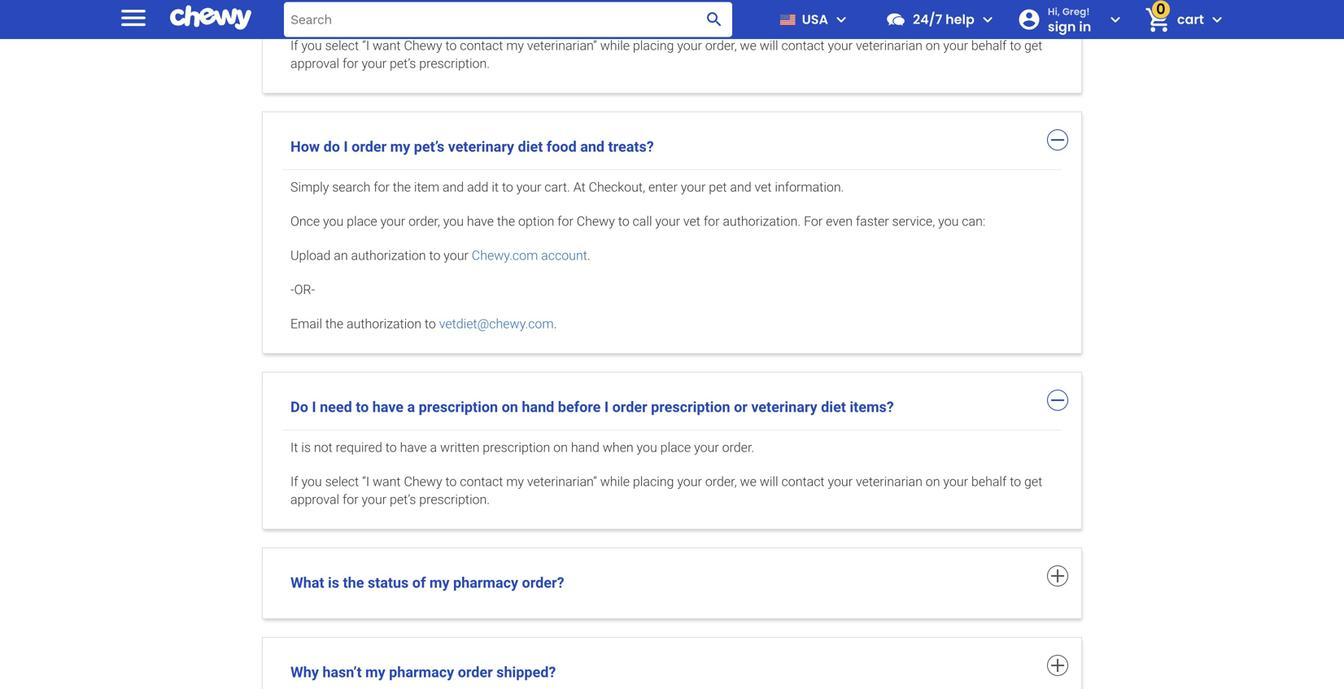 Task type: vqa. For each thing, say whether or not it's contained in the screenshot.
second pet from the top
yes



Task type: locate. For each thing, give the bounding box(es) containing it.
0 vertical spatial pet
[[709, 0, 727, 1]]

veterinarian"
[[527, 38, 597, 53], [527, 474, 597, 489]]

0 vertical spatial simply
[[290, 0, 329, 1]]

0 vertical spatial order,
[[705, 38, 737, 53]]

pet's for item
[[390, 56, 416, 71]]

if for simply search for the item and add it to your cart. at checkout, enter your pet and vet information, select your approval method, and place your order.
[[290, 38, 298, 53]]

1 vertical spatial veterinarian
[[856, 474, 923, 489]]

chewy for to
[[404, 38, 442, 53]]

veterinarian inside do i need to have a prescription on hand before i order prescription or veterinary diet items? element
[[856, 474, 923, 489]]

while inside do i need to have a prescription on hand before i order prescription or veterinary diet items? element
[[600, 474, 630, 489]]

0 horizontal spatial hand
[[522, 399, 554, 416]]

0 vertical spatial .
[[587, 248, 591, 263]]

get inside do i need to have a prescription on hand before i order prescription or veterinary diet items? element
[[1024, 474, 1043, 489]]

hand left before
[[522, 399, 554, 416]]

while for when
[[600, 474, 630, 489]]

even
[[826, 213, 853, 229]]

0 vertical spatial we
[[740, 38, 757, 53]]

1 vertical spatial vet
[[755, 179, 772, 195]]

1 vertical spatial it
[[492, 179, 499, 195]]

1 prescription. from the top
[[419, 56, 490, 71]]

at down food
[[573, 179, 586, 195]]

1 vertical spatial veterinary
[[751, 399, 817, 416]]

cart.
[[545, 0, 570, 1], [545, 179, 570, 195]]

placing inside do i need to have a prescription on hand before i order prescription or veterinary diet items? element
[[633, 474, 674, 489]]

authorization for an
[[351, 248, 426, 263]]

1 if from the top
[[290, 38, 298, 53]]

0 vertical spatial while
[[600, 38, 630, 53]]

menu image left 'chewy home' image
[[117, 1, 150, 34]]

1 veterinarian" from the top
[[527, 38, 597, 53]]

want for the
[[373, 38, 401, 53]]

contact
[[460, 38, 503, 53], [782, 38, 825, 53], [460, 474, 503, 489], [782, 474, 825, 489]]

1 enter from the top
[[648, 0, 678, 1]]

1 search from the top
[[332, 0, 371, 1]]

2 vertical spatial pet's
[[390, 492, 416, 507]]

cart. up option
[[545, 179, 570, 195]]

1 vertical spatial search
[[332, 179, 371, 195]]

1 vertical spatial place
[[347, 213, 377, 229]]

order.
[[352, 4, 384, 19], [722, 440, 754, 455]]

placing for place
[[633, 474, 674, 489]]

order up when
[[612, 399, 647, 416]]

1 pet from the top
[[709, 0, 727, 1]]

1 behalf from the top
[[971, 38, 1007, 53]]

0 horizontal spatial veterinary
[[448, 138, 514, 155]]

add inside how do i order my pet's veterinary diet food and treats? element
[[467, 179, 489, 195]]

veterinary left food
[[448, 138, 514, 155]]

1 vertical spatial hand
[[571, 440, 600, 455]]

want
[[373, 38, 401, 53], [373, 474, 401, 489]]

0 horizontal spatial order
[[352, 138, 387, 155]]

1 vertical spatial authorization
[[347, 316, 422, 331]]

place inside the simply search for the item and add it to your cart. at checkout, enter your pet and vet information, select your approval method, and place your order.
[[290, 4, 321, 19]]

0 horizontal spatial is
[[301, 440, 311, 455]]

select
[[847, 0, 881, 1], [325, 38, 359, 53], [325, 474, 359, 489]]

hand left when
[[571, 440, 600, 455]]

cart. inside how do i order my pet's veterinary diet food and treats? element
[[545, 179, 570, 195]]

search inside how do i order my pet's veterinary diet food and treats? element
[[332, 179, 371, 195]]

0 vertical spatial checkout,
[[589, 0, 645, 1]]

0 horizontal spatial order.
[[352, 4, 384, 19]]

veterinarian" inside do i need to have a prescription on hand before i order prescription or veterinary diet items? element
[[527, 474, 597, 489]]

simply
[[290, 0, 329, 1], [290, 179, 329, 195]]

add
[[467, 0, 489, 1], [467, 179, 489, 195]]

0 vertical spatial cart.
[[545, 0, 570, 1]]

1 horizontal spatial diet
[[821, 399, 846, 416]]

at up the product search box
[[573, 0, 586, 1]]

2 pet from the top
[[709, 179, 727, 195]]

and right food
[[580, 138, 605, 155]]

it up the product search box
[[492, 0, 499, 1]]

0 horizontal spatial .
[[554, 316, 557, 331]]

authorization
[[351, 248, 426, 263], [347, 316, 422, 331]]

1 vertical spatial diet
[[821, 399, 846, 416]]

it
[[492, 0, 499, 1], [492, 179, 499, 195]]

order left shipped?
[[458, 664, 493, 681]]

if you select "i want chewy to contact my veterinarian" while placing your order, we will contact your veterinarian on your behalf to get approval for your pet's prescription. down the simply search for the item and add it to your cart. at checkout, enter your pet and vet information, select your approval method, and place your order.
[[290, 38, 1043, 71]]

diet left food
[[518, 138, 543, 155]]

items image
[[1143, 5, 1172, 34]]

a left written
[[430, 440, 437, 455]]

0 vertical spatial if you select "i want chewy to contact my veterinarian" while placing your order, we will contact your veterinarian on your behalf to get approval for your pet's prescription.
[[290, 38, 1043, 71]]

chewy home image
[[170, 0, 251, 36]]

order, inside do i need to have a prescription on hand before i order prescription or veterinary diet items? element
[[705, 474, 737, 489]]

prescription. down written
[[419, 492, 490, 507]]

select inside do i need to have a prescription on hand before i order prescription or veterinary diet items? element
[[325, 474, 359, 489]]

0 horizontal spatial a
[[407, 399, 415, 416]]

simply search for the item and add it to your cart. at checkout, enter your pet and vet information.
[[290, 179, 844, 195]]

2 horizontal spatial place
[[660, 440, 691, 455]]

Product search field
[[284, 2, 732, 37]]

pet for vet
[[709, 179, 727, 195]]

2 checkout, from the top
[[589, 179, 645, 195]]

enter inside the simply search for the item and add it to your cart. at checkout, enter your pet and vet information, select your approval method, and place your order.
[[648, 0, 678, 1]]

prescription
[[419, 399, 498, 416], [651, 399, 730, 416], [483, 440, 550, 455]]

while down when
[[600, 474, 630, 489]]

1 vertical spatial approval
[[290, 56, 339, 71]]

. down the account
[[554, 316, 557, 331]]

prescription. down the product search box
[[419, 56, 490, 71]]

is inside do i need to have a prescription on hand before i order prescription or veterinary diet items? element
[[301, 440, 311, 455]]

0 vertical spatial it
[[492, 0, 499, 1]]

vet up authorization.
[[755, 179, 772, 195]]

hasn't
[[322, 664, 362, 681]]

2 we from the top
[[740, 474, 757, 489]]

1 vertical spatial behalf
[[971, 474, 1007, 489]]

"i for the
[[362, 38, 369, 53]]

pet up submit search icon
[[709, 0, 727, 1]]

1 get from the top
[[1024, 38, 1043, 53]]

2 want from the top
[[373, 474, 401, 489]]

2 behalf from the top
[[971, 474, 1007, 489]]

1 vertical spatial order,
[[409, 213, 440, 229]]

it down how do i order my pet's veterinary diet food and treats?
[[492, 179, 499, 195]]

1 horizontal spatial order.
[[722, 440, 754, 455]]

2 vertical spatial chewy
[[404, 474, 442, 489]]

0 vertical spatial veterinarian
[[856, 38, 923, 53]]

place inside how do i order my pet's veterinary diet food and treats? element
[[347, 213, 377, 229]]

if you select "i want chewy to contact my veterinarian" while placing your order, we will contact your veterinarian on your behalf to get approval for your pet's prescription.
[[290, 38, 1043, 71], [290, 474, 1043, 507]]

i
[[344, 138, 348, 155], [312, 399, 316, 416], [604, 399, 609, 416]]

is for not
[[301, 440, 311, 455]]

i right do on the top
[[344, 138, 348, 155]]

and
[[443, 0, 464, 1], [730, 0, 752, 1], [1014, 0, 1035, 1], [580, 138, 605, 155], [443, 179, 464, 195], [730, 179, 752, 195]]

before
[[558, 399, 601, 416]]

1 vertical spatial checkout,
[[589, 179, 645, 195]]

Search text field
[[284, 2, 732, 37]]

veterinarian" for cart.
[[527, 38, 597, 53]]

my down the product search box
[[506, 38, 524, 53]]

order
[[352, 138, 387, 155], [612, 399, 647, 416], [458, 664, 493, 681]]

veterinary
[[448, 138, 514, 155], [751, 399, 817, 416]]

place
[[290, 4, 321, 19], [347, 213, 377, 229], [660, 440, 691, 455]]

my down it is not required to have a written prescription on hand when you place your order.
[[506, 474, 524, 489]]

0 vertical spatial enter
[[648, 0, 678, 1]]

information.
[[775, 179, 844, 195]]

2 while from the top
[[600, 474, 630, 489]]

is
[[301, 440, 311, 455], [328, 574, 339, 591]]

behalf
[[971, 38, 1007, 53], [971, 474, 1007, 489]]

help
[[946, 10, 975, 28]]

once
[[290, 213, 320, 229]]

2 simply from the top
[[290, 179, 329, 195]]

0 vertical spatial want
[[373, 38, 401, 53]]

if
[[290, 38, 298, 53], [290, 474, 298, 489]]

i right the do
[[312, 399, 316, 416]]

1 horizontal spatial veterinary
[[751, 399, 817, 416]]

1 veterinarian from the top
[[856, 38, 923, 53]]

0 vertical spatial diet
[[518, 138, 543, 155]]

at inside the simply search for the item and add it to your cart. at checkout, enter your pet and vet information, select your approval method, and place your order.
[[573, 0, 586, 1]]

veterinarian down "chewy support" image
[[856, 38, 923, 53]]

0 vertical spatial order.
[[352, 4, 384, 19]]

2 will from the top
[[760, 474, 778, 489]]

0 horizontal spatial diet
[[518, 138, 543, 155]]

while
[[600, 38, 630, 53], [600, 474, 630, 489]]

0 vertical spatial hand
[[522, 399, 554, 416]]

to
[[502, 0, 513, 1], [445, 38, 457, 53], [1010, 38, 1021, 53], [502, 179, 513, 195], [618, 213, 630, 229], [429, 248, 441, 263], [425, 316, 436, 331], [356, 399, 369, 416], [385, 440, 397, 455], [445, 474, 457, 489], [1010, 474, 1021, 489]]

0 vertical spatial approval
[[912, 0, 961, 1]]

1 vertical spatial get
[[1024, 474, 1043, 489]]

placing
[[633, 38, 674, 53], [633, 474, 674, 489]]

0 vertical spatial "i
[[362, 38, 369, 53]]

0 vertical spatial chewy
[[404, 38, 442, 53]]

order, up 'upload an authorization to your chewy.com account .'
[[409, 213, 440, 229]]

2 vertical spatial vet
[[683, 213, 701, 229]]

chewy for prescription
[[404, 474, 442, 489]]

vet for information.
[[755, 179, 772, 195]]

2 placing from the top
[[633, 474, 674, 489]]

approval inside do i need to have a prescription on hand before i order prescription or veterinary diet items? element
[[290, 492, 339, 507]]

. down "once you place your order, you have the option for chewy to call your vet for authorization. for even faster service, you can:"
[[587, 248, 591, 263]]

2 veterinarian from the top
[[856, 474, 923, 489]]

1 vertical spatial order.
[[722, 440, 754, 455]]

1 horizontal spatial order
[[458, 664, 493, 681]]

a right need
[[407, 399, 415, 416]]

2 prescription. from the top
[[419, 492, 490, 507]]

2 vertical spatial approval
[[290, 492, 339, 507]]

account
[[541, 248, 587, 263]]

place inside do i need to have a prescription on hand before i order prescription or veterinary diet items? element
[[660, 440, 691, 455]]

1 placing from the top
[[633, 38, 674, 53]]

get
[[1024, 38, 1043, 53], [1024, 474, 1043, 489]]

for
[[374, 0, 390, 1], [343, 56, 359, 71], [374, 179, 390, 195], [558, 213, 574, 229], [704, 213, 720, 229], [343, 492, 359, 507]]

simply search for the item and add it to your cart. at checkout, enter your pet and vet information, select your approval method, and place your order.
[[290, 0, 1035, 19]]

1 it from the top
[[492, 0, 499, 1]]

cart. inside the simply search for the item and add it to your cart. at checkout, enter your pet and vet information, select your approval method, and place your order.
[[545, 0, 570, 1]]

2 at from the top
[[573, 179, 586, 195]]

authorization right email
[[347, 316, 422, 331]]

1 horizontal spatial hand
[[571, 440, 600, 455]]

menu image
[[117, 1, 150, 34], [832, 10, 851, 29]]

add inside the simply search for the item and add it to your cart. at checkout, enter your pet and vet information, select your approval method, and place your order.
[[467, 0, 489, 1]]

authorization right an
[[351, 248, 426, 263]]

status
[[368, 574, 409, 591]]

0 vertical spatial have
[[467, 213, 494, 229]]

will for order.
[[760, 474, 778, 489]]

at
[[573, 0, 586, 1], [573, 179, 586, 195]]

2 add from the top
[[467, 179, 489, 195]]

0 vertical spatial item
[[414, 0, 439, 1]]

at for for
[[573, 179, 586, 195]]

0 vertical spatial veterinarian"
[[527, 38, 597, 53]]

1 vertical spatial want
[[373, 474, 401, 489]]

checkout, inside how do i order my pet's veterinary diet food and treats? element
[[589, 179, 645, 195]]

pet
[[709, 0, 727, 1], [709, 179, 727, 195]]

1 add from the top
[[467, 0, 489, 1]]

chewy
[[404, 38, 442, 53], [577, 213, 615, 229], [404, 474, 442, 489]]

on
[[926, 38, 940, 53], [502, 399, 518, 416], [553, 440, 568, 455], [926, 474, 940, 489]]

method,
[[964, 0, 1011, 1]]

1 vertical spatial simply
[[290, 179, 329, 195]]

1 checkout, from the top
[[589, 0, 645, 1]]

will inside do i need to have a prescription on hand before i order prescription or veterinary diet items? element
[[760, 474, 778, 489]]

1 vertical spatial a
[[430, 440, 437, 455]]

my
[[506, 38, 524, 53], [390, 138, 410, 155], [506, 474, 524, 489], [430, 574, 450, 591], [365, 664, 385, 681]]

1 item from the top
[[414, 0, 439, 1]]

order, down or
[[705, 474, 737, 489]]

0 vertical spatial prescription.
[[419, 56, 490, 71]]

2 enter from the top
[[648, 179, 678, 195]]

placing down when
[[633, 474, 674, 489]]

1 vertical spatial veterinarian"
[[527, 474, 597, 489]]

usa button
[[773, 0, 851, 39]]

0 vertical spatial will
[[760, 38, 778, 53]]

approval
[[912, 0, 961, 1], [290, 56, 339, 71], [290, 492, 339, 507]]

vet
[[755, 0, 772, 1], [755, 179, 772, 195], [683, 213, 701, 229]]

1 want from the top
[[373, 38, 401, 53]]

behalf inside do i need to have a prescription on hand before i order prescription or veterinary diet items? element
[[971, 474, 1007, 489]]

1 horizontal spatial place
[[347, 213, 377, 229]]

0 vertical spatial behalf
[[971, 38, 1007, 53]]

required
[[336, 440, 382, 455]]

your
[[517, 0, 541, 1], [681, 0, 706, 1], [884, 0, 909, 1], [324, 4, 349, 19], [677, 38, 702, 53], [828, 38, 853, 53], [943, 38, 968, 53], [362, 56, 387, 71], [517, 179, 541, 195], [681, 179, 706, 195], [380, 213, 405, 229], [655, 213, 680, 229], [444, 248, 469, 263], [694, 440, 719, 455], [677, 474, 702, 489], [828, 474, 853, 489], [943, 474, 968, 489], [362, 492, 387, 507]]

it inside the simply search for the item and add it to your cart. at checkout, enter your pet and vet information, select your approval method, and place your order.
[[492, 0, 499, 1]]

24/7
[[913, 10, 942, 28]]

1 vertical spatial chewy
[[577, 213, 615, 229]]

chewy support image
[[885, 9, 906, 30]]

authorization for the
[[347, 316, 422, 331]]

2 vertical spatial select
[[325, 474, 359, 489]]

2 if you select "i want chewy to contact my veterinarian" while placing your order, we will contact your veterinarian on your behalf to get approval for your pet's prescription. from the top
[[290, 474, 1043, 507]]

pet's
[[390, 56, 416, 71], [414, 138, 444, 155], [390, 492, 416, 507]]

how do i order my pet's veterinary diet food and treats?
[[290, 138, 654, 155]]

usa
[[802, 10, 828, 28]]

veterinarian
[[856, 38, 923, 53], [856, 474, 923, 489]]

it inside how do i order my pet's veterinary diet food and treats? element
[[492, 179, 499, 195]]

1 vertical spatial while
[[600, 474, 630, 489]]

2 item from the top
[[414, 179, 439, 195]]

search
[[332, 0, 371, 1], [332, 179, 371, 195]]

0 vertical spatial is
[[301, 440, 311, 455]]

vet right call
[[683, 213, 701, 229]]

vet for information,
[[755, 0, 772, 1]]

while for at
[[600, 38, 630, 53]]

have
[[467, 213, 494, 229], [372, 399, 404, 416], [400, 440, 427, 455]]

item
[[414, 0, 439, 1], [414, 179, 439, 195]]

hi,
[[1048, 5, 1060, 18]]

a
[[407, 399, 415, 416], [430, 440, 437, 455]]

checkout, inside the simply search for the item and add it to your cart. at checkout, enter your pet and vet information, select your approval method, and place your order.
[[589, 0, 645, 1]]

search inside the simply search for the item and add it to your cart. at checkout, enter your pet and vet information, select your approval method, and place your order.
[[332, 0, 371, 1]]

1 vertical spatial if you select "i want chewy to contact my veterinarian" while placing your order, we will contact your veterinarian on your behalf to get approval for your pet's prescription.
[[290, 474, 1043, 507]]

diet
[[518, 138, 543, 155], [821, 399, 846, 416]]

2 horizontal spatial order
[[612, 399, 647, 416]]

1 vertical spatial if
[[290, 474, 298, 489]]

if you select "i want chewy to contact my veterinarian" while placing your order, we will contact your veterinarian on your behalf to get approval for your pet's prescription. down when
[[290, 474, 1043, 507]]

2 if from the top
[[290, 474, 298, 489]]

0 vertical spatial search
[[332, 0, 371, 1]]

pharmacy
[[453, 574, 518, 591], [389, 664, 454, 681]]

enter for call
[[648, 179, 678, 195]]

can:
[[962, 213, 986, 229]]

pet inside the simply search for the item and add it to your cart. at checkout, enter your pet and vet information, select your approval method, and place your order.
[[709, 0, 727, 1]]

order right do on the top
[[352, 138, 387, 155]]

1 if you select "i want chewy to contact my veterinarian" while placing your order, we will contact your veterinarian on your behalf to get approval for your pet's prescription. from the top
[[290, 38, 1043, 71]]

prescription. inside do i need to have a prescription on hand before i order prescription or veterinary diet items? element
[[419, 492, 490, 507]]

menu image right usa
[[832, 10, 851, 29]]

account menu image
[[1106, 10, 1125, 29]]

1 while from the top
[[600, 38, 630, 53]]

while down the simply search for the item and add it to your cart. at checkout, enter your pet and vet information, select your approval method, and place your order.
[[600, 38, 630, 53]]

1 vertical spatial is
[[328, 574, 339, 591]]

we for pet
[[740, 38, 757, 53]]

2 vertical spatial place
[[660, 440, 691, 455]]

enter inside how do i order my pet's veterinary diet food and treats? element
[[648, 179, 678, 195]]

for
[[804, 213, 823, 229]]

diet left items?
[[821, 399, 846, 416]]

pet's inside do i need to have a prescription on hand before i order prescription or veterinary diet items? element
[[390, 492, 416, 507]]

want inside do i need to have a prescription on hand before i order prescription or veterinary diet items? element
[[373, 474, 401, 489]]

is right what
[[328, 574, 339, 591]]

behalf for simply search for the item and add it to your cart. at checkout, enter your pet and vet information, select your approval method, and place your order.
[[971, 38, 1007, 53]]

have inside how do i order my pet's veterinary diet food and treats? element
[[467, 213, 494, 229]]

order?
[[522, 574, 564, 591]]

cart. for for
[[545, 179, 570, 195]]

2 vertical spatial order,
[[705, 474, 737, 489]]

0 vertical spatial select
[[847, 0, 881, 1]]

do i need to have a prescription on hand before i order prescription or veterinary diet items? element
[[282, 429, 1062, 517]]

and down how do i order my pet's veterinary diet food and treats?
[[443, 179, 464, 195]]

1 will from the top
[[760, 38, 778, 53]]

0 vertical spatial get
[[1024, 38, 1043, 53]]

get for it is not required to have a written prescription on hand when you place your order.
[[1024, 474, 1043, 489]]

veterinarian down items?
[[856, 474, 923, 489]]

1 vertical spatial enter
[[648, 179, 678, 195]]

veterinarian" down the product search box
[[527, 38, 597, 53]]

0 vertical spatial pet's
[[390, 56, 416, 71]]

2 search from the top
[[332, 179, 371, 195]]

veterinarian" down it is not required to have a written prescription on hand when you place your order.
[[527, 474, 597, 489]]

1 vertical spatial prescription.
[[419, 492, 490, 507]]

add up the product search box
[[467, 0, 489, 1]]

1 vertical spatial cart.
[[545, 179, 570, 195]]

cart
[[1177, 10, 1204, 28]]

1 vertical spatial select
[[325, 38, 359, 53]]

it is not required to have a written prescription on hand when you place your order.
[[290, 440, 754, 455]]

simply inside the simply search for the item and add it to your cart. at checkout, enter your pet and vet information, select your approval method, and place your order.
[[290, 0, 329, 1]]

the
[[393, 0, 411, 1], [393, 179, 411, 195], [497, 213, 515, 229], [325, 316, 343, 331], [343, 574, 364, 591]]

2 it from the top
[[492, 179, 499, 195]]

"i inside do i need to have a prescription on hand before i order prescription or veterinary diet items? element
[[362, 474, 369, 489]]

order. inside do i need to have a prescription on hand before i order prescription or veterinary diet items? element
[[722, 440, 754, 455]]

2 cart. from the top
[[545, 179, 570, 195]]

we left usa "popup button"
[[740, 38, 757, 53]]

you
[[301, 38, 322, 53], [323, 213, 344, 229], [443, 213, 464, 229], [938, 213, 959, 229], [637, 440, 657, 455], [301, 474, 322, 489]]

veterinary right or
[[751, 399, 817, 416]]

1 we from the top
[[740, 38, 757, 53]]

select inside the simply search for the item and add it to your cart. at checkout, enter your pet and vet information, select your approval method, and place your order.
[[847, 0, 881, 1]]

order, down submit search icon
[[705, 38, 737, 53]]

will
[[760, 38, 778, 53], [760, 474, 778, 489]]

vet inside the simply search for the item and add it to your cart. at checkout, enter your pet and vet information, select your approval method, and place your order.
[[755, 0, 772, 1]]

prescription. for a
[[419, 492, 490, 507]]

2 vertical spatial order
[[458, 664, 493, 681]]

2 get from the top
[[1024, 474, 1043, 489]]

0 vertical spatial if
[[290, 38, 298, 53]]

24/7 help link
[[879, 0, 975, 39]]

2 "i from the top
[[362, 474, 369, 489]]

chewy inside how do i order my pet's veterinary diet food and treats? element
[[577, 213, 615, 229]]

it for contact
[[492, 0, 499, 1]]

have up chewy.com
[[467, 213, 494, 229]]

approval for simply search for the item and add it to your cart. at checkout, enter your pet and vet information, select your approval method, and place your order.
[[290, 56, 339, 71]]

if you select "i want chewy to contact my veterinarian" while placing your order, we will contact your veterinarian on your behalf to get approval for your pet's prescription. inside do i need to have a prescription on hand before i order prescription or veterinary diet items? element
[[290, 474, 1043, 507]]

chewy inside do i need to have a prescription on hand before i order prescription or veterinary diet items? element
[[404, 474, 442, 489]]

1 vertical spatial will
[[760, 474, 778, 489]]

placing down the simply search for the item and add it to your cart. at checkout, enter your pet and vet information, select your approval method, and place your order.
[[633, 38, 674, 53]]

item inside the simply search for the item and add it to your cart. at checkout, enter your pet and vet information, select your approval method, and place your order.
[[414, 0, 439, 1]]

greg!
[[1062, 5, 1090, 18]]

is right it
[[301, 440, 311, 455]]

1 vertical spatial pet
[[709, 179, 727, 195]]

in
[[1079, 17, 1091, 36]]

cart. up the product search box
[[545, 0, 570, 1]]

1 "i from the top
[[362, 38, 369, 53]]

we down or
[[740, 474, 757, 489]]

2 veterinarian" from the top
[[527, 474, 597, 489]]

if inside do i need to have a prescription on hand before i order prescription or veterinary diet items? element
[[290, 474, 298, 489]]

item inside how do i order my pet's veterinary diet food and treats? element
[[414, 179, 439, 195]]

checkout, for while
[[589, 0, 645, 1]]

add down how do i order my pet's veterinary diet food and treats?
[[467, 179, 489, 195]]

to inside the simply search for the item and add it to your cart. at checkout, enter your pet and vet information, select your approval method, and place your order.
[[502, 0, 513, 1]]

1 at from the top
[[573, 0, 586, 1]]

enter
[[648, 0, 678, 1], [648, 179, 678, 195]]

of
[[412, 574, 426, 591]]

1 simply from the top
[[290, 0, 329, 1]]

pharmacy right hasn't
[[389, 664, 454, 681]]

pharmacy left order?
[[453, 574, 518, 591]]

have left written
[[400, 440, 427, 455]]

prescription.
[[419, 56, 490, 71], [419, 492, 490, 507]]

1 vertical spatial add
[[467, 179, 489, 195]]

vet left 'information,'
[[755, 0, 772, 1]]

1 vertical spatial we
[[740, 474, 757, 489]]

pet up authorization.
[[709, 179, 727, 195]]

i right before
[[604, 399, 609, 416]]

we inside do i need to have a prescription on hand before i order prescription or veterinary diet items? element
[[740, 474, 757, 489]]

0 vertical spatial authorization
[[351, 248, 426, 263]]

simply inside how do i order my pet's veterinary diet food and treats? element
[[290, 179, 329, 195]]

1 cart. from the top
[[545, 0, 570, 1]]

have up required
[[372, 399, 404, 416]]



Task type: describe. For each thing, give the bounding box(es) containing it.
what
[[290, 574, 324, 591]]

item for chewy
[[414, 0, 439, 1]]

call
[[633, 213, 652, 229]]

email the authorization to vetdiet@chewy.com .
[[290, 316, 557, 331]]

my right do on the top
[[390, 138, 410, 155]]

prescription up written
[[419, 399, 498, 416]]

0 horizontal spatial i
[[312, 399, 316, 416]]

and left 'information,'
[[730, 0, 752, 1]]

not
[[314, 440, 333, 455]]

cart menu image
[[1208, 10, 1227, 29]]

will for pet
[[760, 38, 778, 53]]

email
[[290, 316, 322, 331]]

0 vertical spatial a
[[407, 399, 415, 416]]

vetdiet@chewy.com link
[[439, 315, 554, 333]]

is for the
[[328, 574, 339, 591]]

order, inside how do i order my pet's veterinary diet food and treats? element
[[409, 213, 440, 229]]

hi, greg! sign in
[[1048, 5, 1091, 36]]

option
[[518, 213, 554, 229]]

prescription right written
[[483, 440, 550, 455]]

pet's for to
[[390, 492, 416, 507]]

once you place your order, you have the option for chewy to call your vet for authorization. for even faster service, you can:
[[290, 213, 986, 229]]

treats?
[[608, 138, 654, 155]]

cart. for veterinarian"
[[545, 0, 570, 1]]

enter for your
[[648, 0, 678, 1]]

placing for enter
[[633, 38, 674, 53]]

checkout, for chewy
[[589, 179, 645, 195]]

or-
[[294, 282, 315, 297]]

1 horizontal spatial a
[[430, 440, 437, 455]]

or
[[734, 399, 748, 416]]

veterinarian" for hand
[[527, 474, 597, 489]]

if you select "i want chewy to contact my veterinarian" while placing your order, we will contact your veterinarian on your behalf to get approval for your pet's prescription. for place
[[290, 474, 1043, 507]]

"i for required
[[362, 474, 369, 489]]

1 vertical spatial pharmacy
[[389, 664, 454, 681]]

authorization.
[[723, 213, 801, 229]]

want for required
[[373, 474, 401, 489]]

do
[[290, 399, 308, 416]]

0 vertical spatial pharmacy
[[453, 574, 518, 591]]

why
[[290, 664, 319, 681]]

-or-
[[290, 282, 315, 297]]

2 vertical spatial have
[[400, 440, 427, 455]]

food
[[547, 138, 577, 155]]

chewy.com account link
[[472, 246, 587, 264]]

upload
[[290, 248, 331, 263]]

service,
[[892, 213, 935, 229]]

1 vertical spatial .
[[554, 316, 557, 331]]

for inside the simply search for the item and add it to your cart. at checkout, enter your pet and vet information, select your approval method, and place your order.
[[374, 0, 390, 1]]

and up authorization.
[[730, 179, 752, 195]]

submit search image
[[705, 10, 724, 29]]

add for have
[[467, 179, 489, 195]]

24/7 help
[[913, 10, 975, 28]]

and right the method,
[[1014, 0, 1035, 1]]

select for it is not required to have a written prescription on hand when you place your order.
[[325, 474, 359, 489]]

what is the status of my pharmacy order?
[[290, 574, 564, 591]]

do
[[324, 138, 340, 155]]

get for simply search for the item and add it to your cart. at checkout, enter your pet and vet information, select your approval method, and place your order.
[[1024, 38, 1043, 53]]

faster
[[856, 213, 889, 229]]

prescription. for add
[[419, 56, 490, 71]]

the inside the simply search for the item and add it to your cart. at checkout, enter your pet and vet information, select your approval method, and place your order.
[[393, 0, 411, 1]]

my inside do i need to have a prescription on hand before i order prescription or veterinary diet items? element
[[506, 474, 524, 489]]

sign
[[1048, 17, 1076, 36]]

search for place
[[332, 179, 371, 195]]

search for select
[[332, 0, 371, 1]]

written
[[440, 440, 480, 455]]

0 vertical spatial veterinary
[[448, 138, 514, 155]]

help menu image
[[978, 10, 997, 29]]

1 horizontal spatial .
[[587, 248, 591, 263]]

if you select "i want chewy to contact my veterinarian" while placing your order, we will contact your veterinarian on your behalf to get approval for your pet's prescription. for enter
[[290, 38, 1043, 71]]

2 horizontal spatial i
[[604, 399, 609, 416]]

it
[[290, 440, 298, 455]]

cart link
[[1138, 0, 1204, 39]]

veterinarian for it is not required to have a written prescription on hand when you place your order.
[[856, 474, 923, 489]]

approval for it is not required to have a written prescription on hand when you place your order.
[[290, 492, 339, 507]]

prescription left or
[[651, 399, 730, 416]]

0 horizontal spatial menu image
[[117, 1, 150, 34]]

why hasn't my pharmacy order shipped?
[[290, 664, 556, 681]]

pet for we
[[709, 0, 727, 1]]

chewy.com
[[472, 248, 538, 263]]

select for simply search for the item and add it to your cart. at checkout, enter your pet and vet information, select your approval method, and place your order.
[[325, 38, 359, 53]]

need
[[320, 399, 352, 416]]

1 vertical spatial pet's
[[414, 138, 444, 155]]

my right of
[[430, 574, 450, 591]]

menu image inside usa "popup button"
[[832, 10, 851, 29]]

it for the
[[492, 179, 499, 195]]

at for veterinarian"
[[573, 0, 586, 1]]

1 horizontal spatial i
[[344, 138, 348, 155]]

0 vertical spatial order
[[352, 138, 387, 155]]

items?
[[850, 399, 894, 416]]

order. inside the simply search for the item and add it to your cart. at checkout, enter your pet and vet information, select your approval method, and place your order.
[[352, 4, 384, 19]]

behalf for it is not required to have a written prescription on hand when you place your order.
[[971, 474, 1007, 489]]

how
[[290, 138, 320, 155]]

and up the product search box
[[443, 0, 464, 1]]

approval inside the simply search for the item and add it to your cart. at checkout, enter your pet and vet information, select your approval method, and place your order.
[[912, 0, 961, 1]]

an
[[334, 248, 348, 263]]

add for to
[[467, 0, 489, 1]]

my right hasn't
[[365, 664, 385, 681]]

simply for simply search for the item and add it to your cart. at checkout, enter your pet and vet information, select your approval method, and place your order.
[[290, 0, 329, 1]]

if for it is not required to have a written prescription on hand when you place your order.
[[290, 474, 298, 489]]

shipped?
[[496, 664, 556, 681]]

-
[[290, 282, 294, 297]]

how do i order my pet's veterinary diet food and treats? element
[[282, 169, 1062, 341]]

when
[[603, 440, 634, 455]]

do i need to have a prescription on hand before i order prescription or veterinary diet items?
[[290, 399, 894, 416]]

item for you
[[414, 179, 439, 195]]

1 vertical spatial order
[[612, 399, 647, 416]]

order, for hand
[[705, 474, 737, 489]]

simply for simply search for the item and add it to your cart. at checkout, enter your pet and vet information.
[[290, 179, 329, 195]]

veterinarian for simply search for the item and add it to your cart. at checkout, enter your pet and vet information, select your approval method, and place your order.
[[856, 38, 923, 53]]

vetdiet@chewy.com
[[439, 316, 554, 331]]

information,
[[775, 0, 844, 1]]

order, for cart.
[[705, 38, 737, 53]]

upload an authorization to your chewy.com account .
[[290, 248, 591, 263]]

we for order.
[[740, 474, 757, 489]]

1 vertical spatial have
[[372, 399, 404, 416]]



